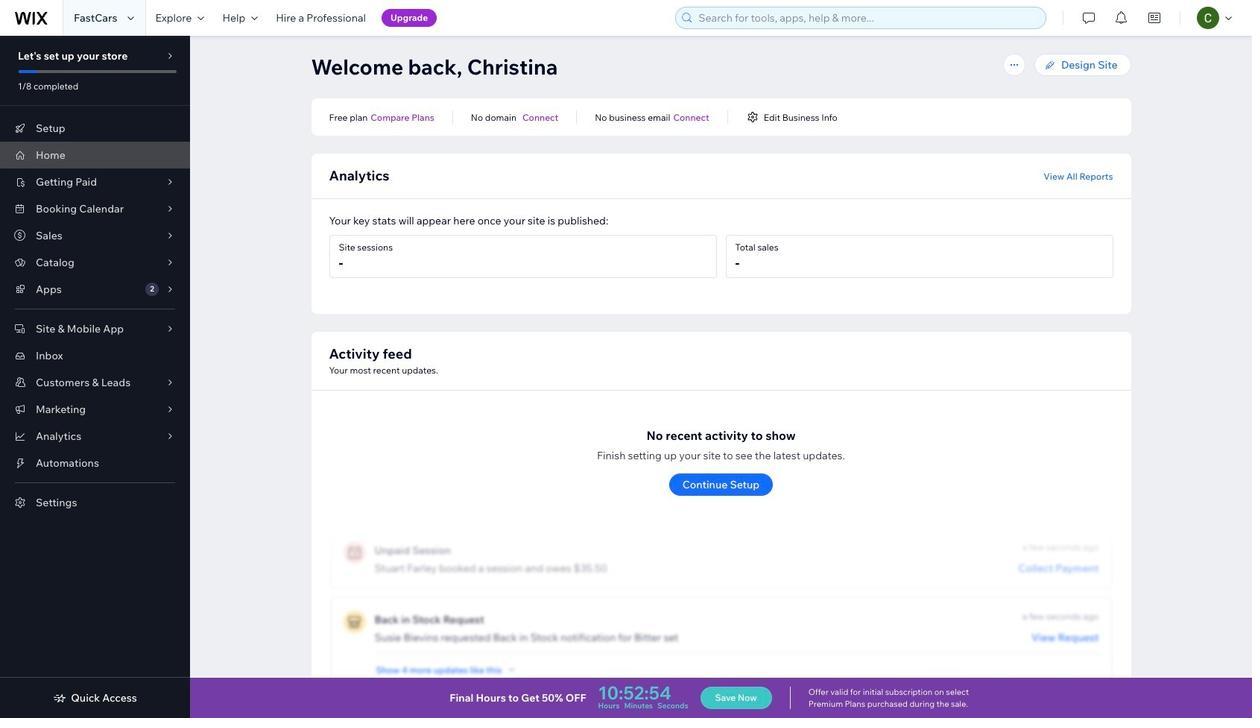 Task type: describe. For each thing, give the bounding box(es) containing it.
sidebar element
[[0, 36, 190, 718]]

Search for tools, apps, help & more... field
[[695, 7, 1042, 28]]



Task type: vqa. For each thing, say whether or not it's contained in the screenshot.
Sidebar element
yes



